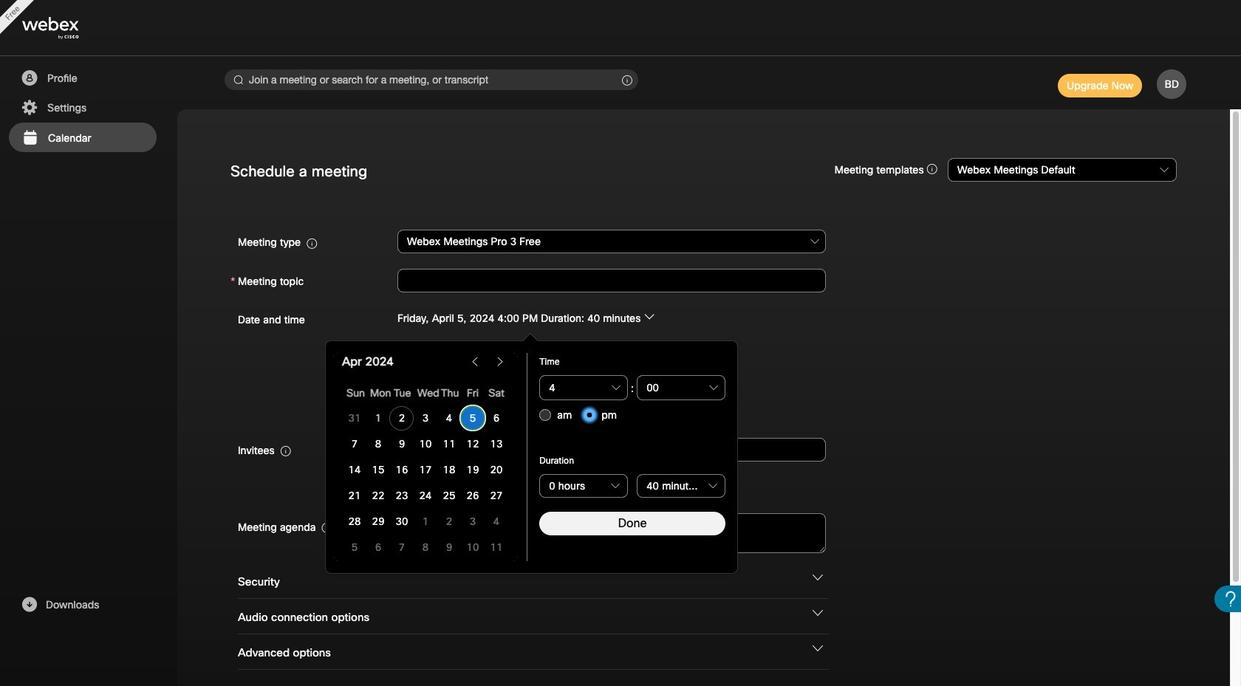 Task type: locate. For each thing, give the bounding box(es) containing it.
ng down image down ng down image
[[813, 644, 823, 654]]

selected element
[[470, 412, 476, 424]]

arrow image
[[644, 312, 654, 322]]

1 vertical spatial ng down image
[[813, 644, 823, 654]]

None text field
[[398, 269, 826, 292], [540, 375, 628, 401], [637, 375, 726, 401], [398, 269, 826, 292], [540, 375, 628, 401], [637, 375, 726, 401]]

banner
[[0, 0, 1242, 56]]

None text field
[[398, 514, 826, 554]]

ng down image
[[813, 573, 823, 583], [813, 644, 823, 654]]

None field
[[398, 229, 827, 255]]

group
[[231, 306, 1177, 388], [540, 402, 572, 429], [584, 402, 617, 429]]

option group
[[540, 402, 617, 429]]

0 vertical spatial ng down image
[[813, 573, 823, 583]]

application
[[325, 333, 738, 574]]

2 ng down image from the top
[[813, 644, 823, 654]]

ng down image up ng down image
[[813, 573, 823, 583]]



Task type: describe. For each thing, give the bounding box(es) containing it.
friday, april 5, 2024 grid
[[343, 380, 508, 562]]

Join a meeting or search for a meeting, or transcript text field
[[225, 69, 639, 90]]

mds people circle_filled image
[[20, 69, 38, 87]]

cisco webex image
[[22, 17, 111, 39]]

mds meetings_filled image
[[21, 129, 39, 147]]

mds content download_filled image
[[20, 596, 38, 614]]

mds settings_filled image
[[20, 99, 38, 117]]

ng down image
[[813, 608, 823, 619]]

1 ng down image from the top
[[813, 573, 823, 583]]



Task type: vqa. For each thing, say whether or not it's contained in the screenshot.
FIELD
yes



